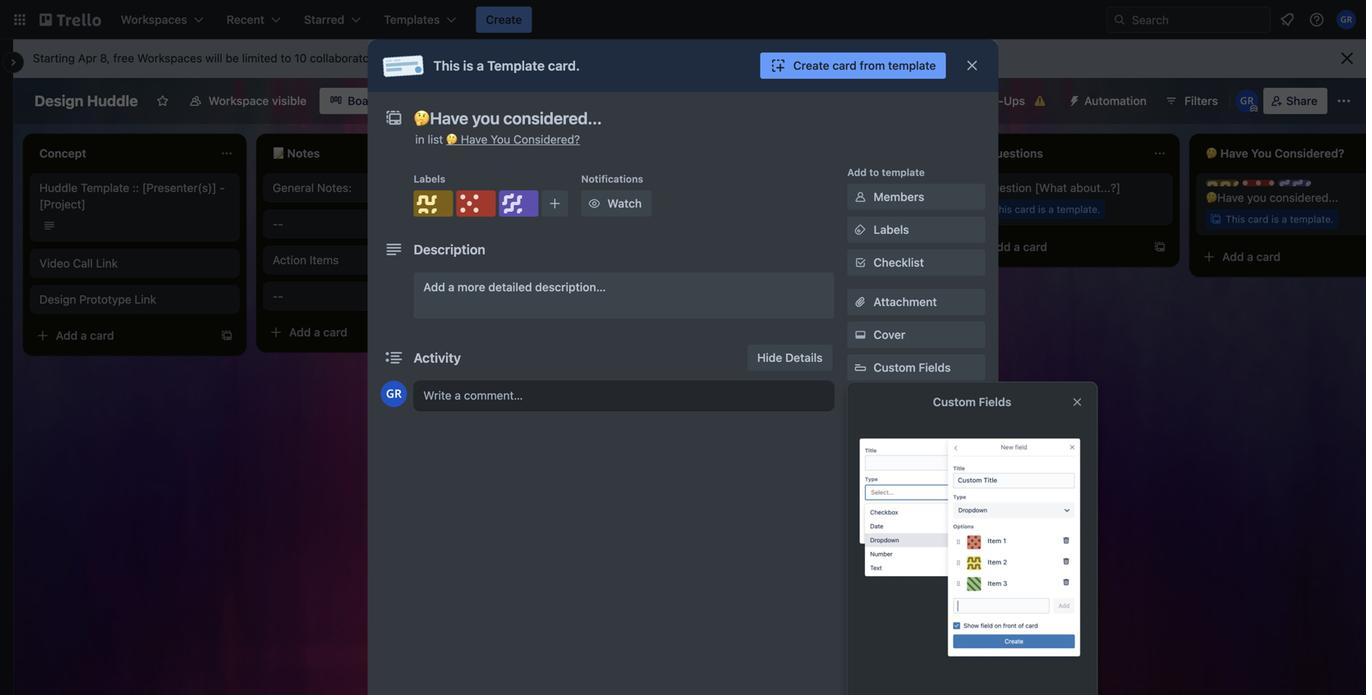 Task type: locate. For each thing, give the bounding box(es) containing it.
-- down the action
[[273, 290, 283, 303]]

sm image
[[1062, 88, 1085, 111], [586, 196, 603, 212], [852, 222, 869, 238]]

0 vertical spatial sm image
[[1062, 88, 1085, 111]]

1 vertical spatial more
[[458, 281, 485, 294]]

create
[[486, 13, 522, 26], [793, 59, 830, 72]]

fields inside custom fields button
[[919, 361, 951, 375]]

1 vertical spatial color: red, title: none image
[[456, 191, 496, 217]]

0 horizontal spatial more
[[419, 51, 446, 65]]

1 vertical spatial labels
[[874, 223, 909, 237]]

sm image inside labels link
[[852, 222, 869, 238]]

color: purple, title: none image up 🤔have you considered... link
[[1278, 180, 1311, 187]]

0 horizontal spatial custom
[[874, 361, 916, 375]]

color: red, title: none image up description
[[456, 191, 496, 217]]

👎negative
[[739, 181, 798, 195]]

this card is a template. down [i'm
[[759, 204, 867, 215]]

1 vertical spatial custom fields
[[933, 396, 1012, 409]]

0 vertical spatial color: yellow, title: none image
[[1206, 180, 1239, 187]]

add a card button
[[963, 234, 1144, 260], [1196, 244, 1366, 270], [263, 320, 444, 346], [30, 323, 210, 349]]

sm image
[[852, 189, 869, 205], [852, 327, 869, 343]]

add up sure
[[847, 167, 867, 178]]

-- link down action items link
[[273, 288, 463, 305]]

0 horizontal spatial ups
[[882, 403, 901, 415]]

1 vertical spatial link
[[135, 293, 156, 306]]

1 vertical spatial ups
[[882, 403, 901, 415]]

card
[[833, 59, 857, 72], [782, 204, 802, 215], [1015, 204, 1036, 215], [1248, 214, 1269, 225], [1023, 240, 1047, 254], [1257, 250, 1281, 264], [323, 326, 347, 339], [90, 329, 114, 343]]

[what
[[1035, 181, 1067, 195]]

2 vertical spatial power-
[[898, 460, 937, 473]]

design for design huddle
[[35, 92, 84, 110]]

this down 👎negative
[[759, 204, 779, 215]]

hide details link
[[748, 345, 833, 371]]

add a card for add a card button below [what
[[989, 240, 1047, 254]]

sm image inside watch button
[[586, 196, 603, 212]]

1 vertical spatial to
[[869, 167, 879, 178]]

this
[[433, 58, 460, 74], [759, 204, 779, 215], [992, 204, 1012, 215], [1226, 214, 1245, 225]]

add a card button down 🤔have you considered... link
[[1196, 244, 1366, 270]]

hide details
[[757, 351, 823, 365]]

1 horizontal spatial sm image
[[852, 222, 869, 238]]

0 vertical spatial to
[[281, 51, 291, 65]]

greg robinson (gregrobinson96) image inside primary 'element'
[[1337, 10, 1356, 30]]

is left collaborator
[[463, 58, 473, 74]]

add a card down you
[[1223, 250, 1281, 264]]

1 vertical spatial greg robinson (gregrobinson96) image
[[1236, 90, 1259, 113]]

0 vertical spatial power-
[[965, 94, 1004, 108]]

ups inside button
[[1004, 94, 1025, 108]]

color: yellow, title: none image up 🤔have
[[1206, 180, 1239, 187]]

custom
[[874, 361, 916, 375], [933, 396, 976, 409]]

🙋question [what about...?]
[[973, 181, 1121, 195]]

add a card
[[989, 240, 1047, 254], [1223, 250, 1281, 264], [289, 326, 347, 339], [56, 329, 114, 343]]

template right the from
[[888, 59, 936, 72]]

sm image for labels
[[852, 222, 869, 238]]

2 horizontal spatial sm image
[[1062, 88, 1085, 111]]

add a card for add a card button below 🤔have you considered... link
[[1223, 250, 1281, 264]]

to
[[281, 51, 291, 65], [869, 167, 879, 178]]

design down starting
[[35, 92, 84, 110]]

design down video
[[39, 293, 76, 306]]

add a more detailed description…
[[424, 281, 606, 294]]

greg robinson (gregrobinson96) image
[[1337, 10, 1356, 30], [1236, 90, 1259, 113], [381, 381, 407, 408]]

huddle template :: [presenter(s)] - [project] link
[[39, 180, 230, 213]]

checklist button
[[847, 250, 986, 276]]

1 horizontal spatial create from template… image
[[920, 241, 933, 254]]

sm image inside cover link
[[852, 327, 869, 343]]

this is a template card.
[[433, 58, 580, 74]]

2 vertical spatial greg robinson (gregrobinson96) image
[[381, 381, 407, 408]]

template down create button
[[487, 58, 545, 74]]

0 vertical spatial automation
[[1085, 94, 1147, 108]]

0 horizontal spatial color: yellow, title: none image
[[414, 191, 453, 217]]

a down the design prototype link at top
[[81, 329, 87, 343]]

-- up the action
[[273, 217, 283, 231]]

learn
[[386, 51, 416, 65]]

👍positive
[[506, 181, 559, 195]]

custom fields down cover link
[[874, 361, 951, 375]]

this down '🙋question'
[[992, 204, 1012, 215]]

workspace
[[209, 94, 269, 108]]

1 horizontal spatial labels
[[874, 223, 909, 237]]

list
[[428, 133, 443, 146]]

custom fields
[[874, 361, 951, 375], [933, 396, 1012, 409]]

1 vertical spatial create from template… image
[[220, 329, 233, 343]]

color: yellow, title: none image
[[1206, 180, 1239, 187], [414, 191, 453, 217]]

be
[[226, 51, 239, 65]]

this card is a template. down 🙋question [what about...?]
[[992, 204, 1101, 215]]

Search field
[[1126, 7, 1270, 32]]

color: yellow, title: none image up description
[[414, 191, 453, 217]]

a down [i'm
[[815, 204, 821, 215]]

show menu image
[[1336, 93, 1352, 109]]

0 vertical spatial custom
[[874, 361, 916, 375]]

2 -- link from the top
[[273, 288, 463, 305]]

create up collaborator
[[486, 13, 522, 26]]

link
[[96, 257, 118, 270], [135, 293, 156, 306]]

more
[[419, 51, 446, 65], [458, 281, 485, 294]]

color: red, title: none image up you
[[1242, 180, 1275, 187]]

0 horizontal spatial this card is a template.
[[759, 204, 867, 215]]

action items link
[[273, 252, 463, 269]]

board link
[[320, 88, 390, 114]]

1 vertical spatial design
[[39, 293, 76, 306]]

huddle down '8,'
[[87, 92, 138, 110]]

power- inside button
[[965, 94, 1004, 108]]

Board name text field
[[26, 88, 146, 114]]

add a card button down design prototype link link
[[30, 323, 210, 349]]

0 horizontal spatial huddle
[[39, 181, 78, 195]]

custom fields inside button
[[874, 361, 951, 375]]

members link
[[847, 184, 986, 210]]

custom fields down custom fields button
[[933, 396, 1012, 409]]

0 vertical spatial custom fields
[[874, 361, 951, 375]]

2 vertical spatial sm image
[[852, 222, 869, 238]]

0 vertical spatial --
[[273, 217, 283, 231]]

1 horizontal spatial more
[[458, 281, 485, 294]]

0 horizontal spatial power-ups
[[847, 403, 901, 415]]

custom down cover
[[874, 361, 916, 375]]

0 vertical spatial template
[[888, 59, 936, 72]]

card.
[[548, 58, 580, 74]]

0 horizontal spatial template
[[81, 181, 129, 195]]

add a card down '🙋question'
[[989, 240, 1047, 254]]

notes:
[[317, 181, 352, 195]]

limits
[[549, 51, 577, 65]]

0 vertical spatial ups
[[1004, 94, 1025, 108]]

1 vertical spatial fields
[[979, 396, 1012, 409]]

0 horizontal spatial create
[[486, 13, 522, 26]]

this card is a template. down 🤔have you considered... link
[[1226, 214, 1334, 225]]

0 vertical spatial template
[[487, 58, 545, 74]]

automation up add button
[[847, 502, 903, 513]]

1 vertical spatial huddle
[[39, 181, 78, 195]]

1 vertical spatial sm image
[[852, 327, 869, 343]]

watch
[[608, 197, 642, 210]]

prototype
[[79, 293, 131, 306]]

1 horizontal spatial automation
[[1085, 94, 1147, 108]]

0 horizontal spatial labels
[[414, 173, 445, 185]]

--
[[273, 217, 283, 231], [273, 290, 283, 303]]

add button
[[874, 527, 934, 541]]

sm image inside members link
[[852, 189, 869, 205]]

1 sm image from the top
[[852, 189, 869, 205]]

2 horizontal spatial power-
[[965, 94, 1004, 108]]

close popover image
[[1071, 396, 1084, 409]]

sm image right power-ups button
[[1062, 88, 1085, 111]]

🤔have you considered...
[[1206, 191, 1339, 205]]

create inside primary 'element'
[[486, 13, 522, 26]]

1 vertical spatial sm image
[[586, 196, 603, 212]]

you
[[1247, 191, 1267, 205]]

0 vertical spatial -- link
[[273, 216, 463, 233]]

create left the from
[[793, 59, 830, 72]]

create from template… image
[[920, 241, 933, 254], [220, 329, 233, 343]]

1 vertical spatial template
[[81, 181, 129, 195]]

1 horizontal spatial power-
[[898, 460, 937, 473]]

template.
[[824, 204, 867, 215], [1057, 204, 1101, 215], [1290, 214, 1334, 225]]

🤔
[[446, 133, 458, 146]]

add a card for add a card button under action items link
[[289, 326, 347, 339]]

automation inside button
[[1085, 94, 1147, 108]]

0 vertical spatial create from template… image
[[920, 241, 933, 254]]

1 horizontal spatial color: purple, title: none image
[[1278, 180, 1311, 187]]

add a card button down [what
[[963, 234, 1144, 260]]

add down 🤔have
[[1223, 250, 1244, 264]]

about
[[449, 51, 479, 65]]

sure
[[845, 181, 868, 195]]

0 horizontal spatial greg robinson (gregrobinson96) image
[[381, 381, 407, 408]]

watch button
[[581, 191, 652, 217]]

2 -- from the top
[[273, 290, 283, 303]]

more left detailed
[[458, 281, 485, 294]]

template. down considered...
[[1290, 214, 1334, 225]]

star or unstar board image
[[156, 94, 169, 108]]

template up about...]
[[882, 167, 925, 178]]

create from template… image
[[1154, 241, 1167, 254]]

1 -- from the top
[[273, 217, 283, 231]]

sm image down sure
[[852, 222, 869, 238]]

power-ups
[[965, 94, 1025, 108], [847, 403, 901, 415]]

sm image down really
[[586, 196, 603, 212]]

1 vertical spatial create
[[793, 59, 830, 72]]

sm image inside automation button
[[1062, 88, 1085, 111]]

1 horizontal spatial color: yellow, title: none image
[[1206, 180, 1239, 187]]

None text field
[[405, 104, 948, 133]]

design
[[35, 92, 84, 110], [39, 293, 76, 306]]

button
[[898, 527, 934, 541]]

add a card down the design prototype link at top
[[56, 329, 114, 343]]

1 horizontal spatial link
[[135, 293, 156, 306]]

workspace visible
[[209, 94, 307, 108]]

color: red, title: none image
[[1242, 180, 1275, 187], [456, 191, 496, 217]]

sm image right "not"
[[852, 189, 869, 205]]

0 vertical spatial power-ups
[[965, 94, 1025, 108]]

0 vertical spatial greg robinson (gregrobinson96) image
[[1337, 10, 1356, 30]]

share
[[1286, 94, 1318, 108]]

0 horizontal spatial sm image
[[586, 196, 603, 212]]

1 vertical spatial color: purple, title: none image
[[499, 191, 539, 217]]

create card from template button
[[761, 53, 946, 79]]

0 vertical spatial fields
[[919, 361, 951, 375]]

create card from template
[[793, 59, 936, 72]]

more right learn on the left
[[419, 51, 446, 65]]

0 horizontal spatial fields
[[919, 361, 951, 375]]

to left 10
[[281, 51, 291, 65]]

template. down 🙋question [what about...?] link
[[1057, 204, 1101, 215]]

-- link down general notes: link
[[273, 216, 463, 233]]

ups
[[1004, 94, 1025, 108], [882, 403, 901, 415], [937, 460, 959, 473]]

add down figma
[[874, 460, 895, 473]]

huddle
[[87, 92, 138, 110], [39, 181, 78, 195]]

1 vertical spatial -- link
[[273, 288, 463, 305]]

0 vertical spatial link
[[96, 257, 118, 270]]

activity
[[414, 350, 461, 366]]

collaborator
[[482, 51, 546, 65]]

template left ::
[[81, 181, 129, 195]]

0 horizontal spatial color: red, title: none image
[[456, 191, 496, 217]]

design huddle
[[35, 92, 138, 110]]

this down 🤔have
[[1226, 214, 1245, 225]]

2 horizontal spatial template.
[[1290, 214, 1334, 225]]

automation left filters button
[[1085, 94, 1147, 108]]

labels
[[414, 173, 445, 185], [874, 223, 909, 237]]

1 horizontal spatial power-ups
[[965, 94, 1025, 108]]

-- for 2nd -- link from the top
[[273, 290, 283, 303]]

is
[[463, 58, 473, 74], [805, 204, 813, 215], [1038, 204, 1046, 215], [1272, 214, 1279, 225]]

0 horizontal spatial color: purple, title: none image
[[499, 191, 539, 217]]

1 horizontal spatial custom
[[933, 396, 976, 409]]

0 vertical spatial create
[[486, 13, 522, 26]]

color: purple, title: none image left [i
[[499, 191, 539, 217]]

starting
[[33, 51, 75, 65]]

a
[[477, 58, 484, 74], [815, 204, 821, 215], [1049, 204, 1054, 215], [1282, 214, 1287, 225], [1014, 240, 1020, 254], [1247, 250, 1254, 264], [448, 281, 455, 294], [314, 326, 320, 339], [81, 329, 87, 343]]

1 horizontal spatial create
[[793, 59, 830, 72]]

-- link
[[273, 216, 463, 233], [273, 288, 463, 305]]

template inside the huddle template :: [presenter(s)] - [project]
[[81, 181, 129, 195]]

🤔have
[[1206, 191, 1244, 205]]

2 sm image from the top
[[852, 327, 869, 343]]

2 vertical spatial ups
[[937, 460, 959, 473]]

0 vertical spatial sm image
[[852, 189, 869, 205]]

you
[[491, 133, 510, 146]]

👎negative [i'm not sure about...] link
[[739, 180, 930, 196]]

0 vertical spatial huddle
[[87, 92, 138, 110]]

link right call
[[96, 257, 118, 270]]

0 horizontal spatial power-
[[847, 403, 882, 415]]

custom down custom fields button
[[933, 396, 976, 409]]

template. down 👎negative [i'm not sure about...] link
[[824, 204, 867, 215]]

design inside board name text box
[[35, 92, 84, 110]]

👎negative [i'm not sure about...]
[[739, 181, 916, 195]]

huddle up [project]
[[39, 181, 78, 195]]

0 vertical spatial design
[[35, 92, 84, 110]]

2 horizontal spatial ups
[[1004, 94, 1025, 108]]

power-
[[965, 94, 1004, 108], [847, 403, 882, 415], [898, 460, 937, 473]]

1 vertical spatial automation
[[847, 502, 903, 513]]

0 vertical spatial color: red, title: none image
[[1242, 180, 1275, 187]]

filters button
[[1160, 88, 1223, 114]]

1 horizontal spatial color: red, title: none image
[[1242, 180, 1275, 187]]

sm image left cover
[[852, 327, 869, 343]]

1 horizontal spatial ups
[[937, 460, 959, 473]]

items
[[310, 253, 339, 267]]

action items
[[273, 253, 339, 267]]

2 horizontal spatial greg robinson (gregrobinson96) image
[[1337, 10, 1356, 30]]

a down '🙋question'
[[1014, 240, 1020, 254]]

1 horizontal spatial huddle
[[87, 92, 138, 110]]

design for design prototype link
[[39, 293, 76, 306]]

about...]
[[871, 181, 916, 195]]

color: purple, title: none image
[[1278, 180, 1311, 187], [499, 191, 539, 217]]

video call link
[[39, 257, 118, 270]]

actions
[[847, 569, 884, 581]]

primary element
[[0, 0, 1366, 39]]

to up about...]
[[869, 167, 879, 178]]

labels down list in the left of the page
[[414, 173, 445, 185]]

labels up checklist
[[874, 223, 909, 237]]

1 -- link from the top
[[273, 216, 463, 233]]

0 vertical spatial more
[[419, 51, 446, 65]]

add button button
[[847, 521, 986, 547]]

add a card down "items"
[[289, 326, 347, 339]]

1 vertical spatial color: yellow, title: none image
[[414, 191, 453, 217]]

video call link link
[[39, 256, 230, 272]]

link down video call link link
[[135, 293, 156, 306]]

🤔have you considered... link
[[1206, 190, 1366, 206]]

a down description
[[448, 281, 455, 294]]

this right learn on the left
[[433, 58, 460, 74]]

1 vertical spatial --
[[273, 290, 283, 303]]



Task type: describe. For each thing, give the bounding box(es) containing it.
0 notifications image
[[1278, 10, 1297, 30]]

not
[[825, 181, 842, 195]]

huddle template :: [presenter(s)] - [project]
[[39, 181, 225, 211]]

limited
[[242, 51, 278, 65]]

[project]
[[39, 198, 86, 211]]

general notes:
[[273, 181, 352, 195]]

general notes: link
[[273, 180, 463, 196]]

members
[[874, 190, 925, 204]]

a down "items"
[[314, 326, 320, 339]]

1 vertical spatial template
[[882, 167, 925, 178]]

link for design prototype link
[[135, 293, 156, 306]]

add power-ups
[[874, 460, 959, 473]]

sm image for watch
[[586, 196, 603, 212]]

👍positive [i really liked...] link
[[506, 180, 697, 196]]

a down [what
[[1049, 204, 1054, 215]]

share button
[[1263, 88, 1328, 114]]

0 horizontal spatial template.
[[824, 204, 867, 215]]

a down 🤔have you considered... link
[[1282, 214, 1287, 225]]

-- for first -- link from the top
[[273, 217, 283, 231]]

starting apr 8, free workspaces will be limited to 10 collaborators. learn more about collaborator limits
[[33, 51, 577, 65]]

0 horizontal spatial create from template… image
[[220, 329, 233, 343]]

collaborators.
[[310, 51, 383, 65]]

add a card button down action items link
[[263, 320, 444, 346]]

checklist
[[874, 256, 924, 269]]

1 horizontal spatial fields
[[979, 396, 1012, 409]]

a down you
[[1247, 250, 1254, 264]]

8,
[[100, 51, 110, 65]]

design prototype link link
[[39, 292, 230, 308]]

video
[[39, 257, 70, 270]]

custom fields button
[[847, 360, 986, 376]]

Write a comment text field
[[414, 381, 834, 411]]

detailed
[[488, 281, 532, 294]]

add to template
[[847, 167, 925, 178]]

attachment
[[874, 295, 937, 309]]

considered...
[[1270, 191, 1339, 205]]

workspace visible button
[[179, 88, 317, 114]]

create button
[[476, 7, 532, 33]]

add left button
[[874, 527, 895, 541]]

1 vertical spatial power-ups
[[847, 403, 901, 415]]

add down '🙋question'
[[989, 240, 1011, 254]]

card inside button
[[833, 59, 857, 72]]

details
[[785, 351, 823, 365]]

in
[[415, 133, 425, 146]]

hide
[[757, 351, 782, 365]]

10
[[294, 51, 307, 65]]

liked...]
[[604, 181, 643, 195]]

is down 🤔have you considered...
[[1272, 214, 1279, 225]]

::
[[132, 181, 139, 195]]

1 vertical spatial custom
[[933, 396, 976, 409]]

1 vertical spatial power-
[[847, 403, 882, 415]]

from
[[860, 59, 885, 72]]

about...?]
[[1070, 181, 1121, 195]]

action
[[273, 253, 307, 267]]

[presenter(s)]
[[142, 181, 216, 195]]

customize views image
[[398, 93, 414, 109]]

🙋question
[[973, 181, 1032, 195]]

sm image for cover
[[852, 327, 869, 343]]

🤔 have you considered? link
[[446, 133, 580, 146]]

convert this template back to a normal card. image
[[963, 657, 979, 674]]

apr
[[78, 51, 97, 65]]

0 vertical spatial color: purple, title: none image
[[1278, 180, 1311, 187]]

description…
[[535, 281, 606, 294]]

labels inside labels link
[[874, 223, 909, 237]]

notifications
[[581, 173, 643, 185]]

[i'm
[[801, 181, 822, 195]]

workspaces
[[137, 51, 202, 65]]

template inside create card from template button
[[888, 59, 936, 72]]

0 horizontal spatial automation
[[847, 502, 903, 513]]

free
[[113, 51, 134, 65]]

add down action items
[[289, 326, 311, 339]]

automation button
[[1062, 88, 1157, 114]]

👍positive [i really liked...]
[[506, 181, 643, 195]]

add a card for add a card button below design prototype link link
[[56, 329, 114, 343]]

1 horizontal spatial template
[[487, 58, 545, 74]]

open information menu image
[[1309, 12, 1325, 28]]

🙋question [what about...?] link
[[973, 180, 1163, 196]]

is down 🙋question [what about...?]
[[1038, 204, 1046, 215]]

power-ups inside button
[[965, 94, 1025, 108]]

2 horizontal spatial this card is a template.
[[1226, 214, 1334, 225]]

create for create
[[486, 13, 522, 26]]

add power-ups link
[[847, 454, 986, 480]]

will
[[205, 51, 222, 65]]

1 horizontal spatial this card is a template.
[[992, 204, 1101, 215]]

board
[[348, 94, 380, 108]]

visible
[[272, 94, 307, 108]]

attachment button
[[847, 289, 986, 315]]

power-ups button
[[932, 88, 1058, 114]]

cover link
[[847, 322, 986, 348]]

have
[[461, 133, 488, 146]]

figma
[[874, 427, 907, 440]]

sm image for automation
[[1062, 88, 1085, 111]]

- inside the huddle template :: [presenter(s)] - [project]
[[220, 181, 225, 195]]

general
[[273, 181, 314, 195]]

really
[[572, 181, 601, 195]]

search image
[[1113, 13, 1126, 26]]

[i
[[562, 181, 569, 195]]

1 horizontal spatial to
[[869, 167, 879, 178]]

in list 🤔 have you considered?
[[415, 133, 580, 146]]

call
[[73, 257, 93, 270]]

considered?
[[514, 133, 580, 146]]

1 horizontal spatial template.
[[1057, 204, 1101, 215]]

description
[[414, 242, 486, 258]]

filters
[[1185, 94, 1218, 108]]

1 horizontal spatial greg robinson (gregrobinson96) image
[[1236, 90, 1259, 113]]

a down create button
[[477, 58, 484, 74]]

custom inside button
[[874, 361, 916, 375]]

add down description
[[424, 281, 445, 294]]

upgrade image image
[[857, 422, 1087, 675]]

0 vertical spatial labels
[[414, 173, 445, 185]]

labels link
[[847, 217, 986, 243]]

sm image for members
[[852, 189, 869, 205]]

link for video call link
[[96, 257, 118, 270]]

add down the design prototype link at top
[[56, 329, 78, 343]]

huddle inside board name text box
[[87, 92, 138, 110]]

design prototype link
[[39, 293, 156, 306]]

is down [i'm
[[805, 204, 813, 215]]

cover
[[874, 328, 906, 342]]

huddle inside the huddle template :: [presenter(s)] - [project]
[[39, 181, 78, 195]]

create for create card from template
[[793, 59, 830, 72]]



Task type: vqa. For each thing, say whether or not it's contained in the screenshot.
template board image
no



